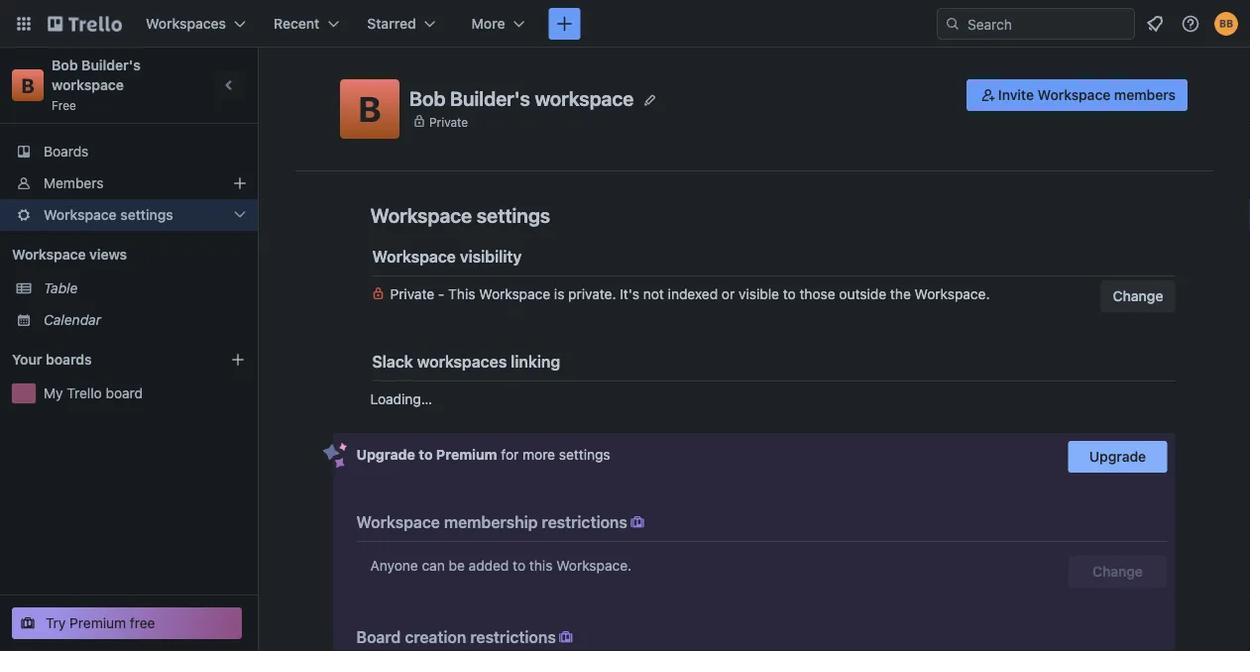 Task type: vqa. For each thing, say whether or not it's contained in the screenshot.
👍Positive [I really liked...]'s This card is a template.
no



Task type: locate. For each thing, give the bounding box(es) containing it.
workspace up workspace visibility
[[370, 203, 472, 227]]

workspace down create board or workspace icon
[[535, 87, 634, 110]]

restrictions down anyone can be added to this workspace.
[[470, 628, 556, 647]]

restrictions up 'this'
[[542, 513, 628, 532]]

boards
[[46, 352, 92, 368]]

try
[[46, 615, 66, 632]]

0 horizontal spatial builder's
[[81, 57, 141, 73]]

0 horizontal spatial settings
[[120, 207, 173, 223]]

1 vertical spatial private
[[390, 286, 435, 302]]

0 vertical spatial restrictions
[[542, 513, 628, 532]]

workspace inside workspace settings popup button
[[44, 207, 117, 223]]

visible
[[739, 286, 779, 302]]

sm image for workspace membership restrictions
[[628, 513, 648, 533]]

workspace
[[1038, 87, 1111, 103], [370, 203, 472, 227], [44, 207, 117, 223], [12, 246, 86, 263], [372, 247, 456, 266], [479, 286, 551, 302], [357, 513, 440, 532]]

0 vertical spatial private
[[429, 115, 468, 129]]

not
[[643, 286, 664, 302]]

0 vertical spatial workspace.
[[915, 286, 990, 302]]

1 horizontal spatial to
[[513, 558, 526, 574]]

bob builder's workspace
[[410, 87, 634, 110]]

b left bob builder's workspace free
[[21, 73, 34, 97]]

private down bob builder's workspace
[[429, 115, 468, 129]]

more button
[[460, 8, 537, 40]]

0 horizontal spatial workspace
[[52, 77, 124, 93]]

0 horizontal spatial bob
[[52, 57, 78, 73]]

workspace visibility
[[372, 247, 522, 266]]

open information menu image
[[1181, 14, 1201, 34]]

settings
[[477, 203, 551, 227], [120, 207, 173, 223], [559, 447, 611, 463]]

restrictions
[[542, 513, 628, 532], [470, 628, 556, 647]]

recent button
[[262, 8, 351, 40]]

try premium free
[[46, 615, 155, 632]]

private
[[429, 115, 468, 129], [390, 286, 435, 302]]

restrictions for workspace membership restrictions
[[542, 513, 628, 532]]

1 vertical spatial to
[[419, 447, 433, 463]]

be
[[449, 558, 465, 574]]

settings up visibility at the left
[[477, 203, 551, 227]]

bob
[[52, 57, 78, 73], [410, 87, 446, 110]]

workspace right invite
[[1038, 87, 1111, 103]]

those
[[800, 286, 836, 302]]

upgrade
[[357, 447, 415, 463], [1090, 449, 1147, 465]]

my trello board
[[44, 385, 143, 402]]

1 vertical spatial workspace.
[[557, 558, 632, 574]]

workspace settings button
[[0, 199, 258, 231]]

1 horizontal spatial premium
[[436, 447, 497, 463]]

change button
[[1101, 281, 1176, 312], [1069, 556, 1168, 588]]

1 vertical spatial sm image
[[556, 628, 576, 648]]

this
[[530, 558, 553, 574]]

calendar
[[44, 312, 101, 328]]

premium right try
[[70, 615, 126, 632]]

workspace settings down members link
[[44, 207, 173, 223]]

workspace settings up workspace visibility
[[370, 203, 551, 227]]

upgrade for upgrade to premium for more settings
[[357, 447, 415, 463]]

b
[[21, 73, 34, 97], [359, 88, 381, 129]]

0 horizontal spatial to
[[419, 447, 433, 463]]

membership
[[444, 513, 538, 532]]

workspace up free
[[52, 77, 124, 93]]

premium
[[436, 447, 497, 463], [70, 615, 126, 632]]

0 vertical spatial change button
[[1101, 281, 1176, 312]]

workspace. right 'this'
[[557, 558, 632, 574]]

builder's down the more
[[450, 87, 530, 110]]

for
[[501, 447, 519, 463]]

workspace down members
[[44, 207, 117, 223]]

0 vertical spatial builder's
[[81, 57, 141, 73]]

workspace down visibility at the left
[[479, 286, 551, 302]]

board creation restrictions
[[357, 628, 556, 647]]

builder's
[[81, 57, 141, 73], [450, 87, 530, 110]]

1 horizontal spatial workspace
[[535, 87, 634, 110]]

bob for bob builder's workspace free
[[52, 57, 78, 73]]

add board image
[[230, 352, 246, 368]]

workspace. right the
[[915, 286, 990, 302]]

trello
[[67, 385, 102, 402]]

0 vertical spatial premium
[[436, 447, 497, 463]]

1 horizontal spatial bob
[[410, 87, 446, 110]]

members
[[44, 175, 104, 191]]

1 horizontal spatial sm image
[[628, 513, 648, 533]]

it's
[[620, 286, 640, 302]]

b inside button
[[359, 88, 381, 129]]

1 horizontal spatial builder's
[[450, 87, 530, 110]]

workspace membership restrictions
[[357, 513, 628, 532]]

added
[[469, 558, 509, 574]]

or
[[722, 286, 735, 302]]

workspace settings
[[370, 203, 551, 227], [44, 207, 173, 223]]

board
[[106, 385, 143, 402]]

workspace up table
[[12, 246, 86, 263]]

1 horizontal spatial settings
[[477, 203, 551, 227]]

workspace
[[52, 77, 124, 93], [535, 87, 634, 110]]

change
[[1113, 288, 1164, 304], [1093, 564, 1143, 580]]

1 horizontal spatial upgrade
[[1090, 449, 1147, 465]]

settings down members link
[[120, 207, 173, 223]]

settings right more
[[559, 447, 611, 463]]

1 horizontal spatial b
[[359, 88, 381, 129]]

premium left for
[[436, 447, 497, 463]]

settings inside popup button
[[120, 207, 173, 223]]

private for private - this workspace is private. it's not indexed or visible to those outside the workspace.
[[390, 286, 435, 302]]

upgrade inside button
[[1090, 449, 1147, 465]]

0 horizontal spatial upgrade
[[357, 447, 415, 463]]

is
[[554, 286, 565, 302]]

1 vertical spatial premium
[[70, 615, 126, 632]]

boards
[[44, 143, 89, 160]]

2 horizontal spatial to
[[783, 286, 796, 302]]

my trello board link
[[44, 384, 246, 404]]

1 vertical spatial builder's
[[450, 87, 530, 110]]

1 vertical spatial bob
[[410, 87, 446, 110]]

workspace inside bob builder's workspace free
[[52, 77, 124, 93]]

builder's inside bob builder's workspace free
[[81, 57, 141, 73]]

sm image
[[628, 513, 648, 533], [556, 628, 576, 648]]

back to home image
[[48, 8, 122, 40]]

-
[[438, 286, 445, 302]]

outside
[[839, 286, 887, 302]]

more
[[523, 447, 555, 463]]

upgrade button
[[1069, 441, 1168, 473]]

b for b link
[[21, 73, 34, 97]]

1 horizontal spatial workspace.
[[915, 286, 990, 302]]

0 vertical spatial to
[[783, 286, 796, 302]]

private.
[[568, 286, 616, 302]]

bob right b button
[[410, 87, 446, 110]]

builder's down back to home image
[[81, 57, 141, 73]]

members link
[[0, 168, 258, 199]]

to down the 'loading…' at the left bottom of page
[[419, 447, 433, 463]]

creation
[[405, 628, 466, 647]]

b down starred
[[359, 88, 381, 129]]

bob for bob builder's workspace
[[410, 87, 446, 110]]

0 horizontal spatial sm image
[[556, 628, 576, 648]]

0 horizontal spatial b
[[21, 73, 34, 97]]

sm image for board creation restrictions
[[556, 628, 576, 648]]

indexed
[[668, 286, 718, 302]]

2 vertical spatial to
[[513, 558, 526, 574]]

0 horizontal spatial workspace settings
[[44, 207, 173, 223]]

0 horizontal spatial premium
[[70, 615, 126, 632]]

0 vertical spatial bob
[[52, 57, 78, 73]]

2 horizontal spatial settings
[[559, 447, 611, 463]]

1 vertical spatial restrictions
[[470, 628, 556, 647]]

visibility
[[460, 247, 522, 266]]

your boards with 1 items element
[[12, 348, 200, 372]]

starred
[[367, 15, 416, 32]]

to left 'this'
[[513, 558, 526, 574]]

workspace.
[[915, 286, 990, 302], [557, 558, 632, 574]]

private - this workspace is private. it's not indexed or visible to those outside the workspace.
[[390, 286, 990, 302]]

to left those
[[783, 286, 796, 302]]

bob builder (bobbuilder40) image
[[1215, 12, 1239, 36]]

bob up free
[[52, 57, 78, 73]]

private left the -
[[390, 286, 435, 302]]

0 vertical spatial sm image
[[628, 513, 648, 533]]

workspace up the -
[[372, 247, 456, 266]]

to
[[783, 286, 796, 302], [419, 447, 433, 463], [513, 558, 526, 574]]

bob inside bob builder's workspace free
[[52, 57, 78, 73]]



Task type: describe. For each thing, give the bounding box(es) containing it.
invite
[[999, 87, 1034, 103]]

anyone can be added to this workspace.
[[370, 558, 632, 574]]

views
[[89, 246, 127, 263]]

the
[[891, 286, 911, 302]]

can
[[422, 558, 445, 574]]

workspace up anyone
[[357, 513, 440, 532]]

more
[[472, 15, 505, 32]]

workspaces button
[[134, 8, 258, 40]]

create board or workspace image
[[555, 14, 575, 34]]

1 horizontal spatial workspace settings
[[370, 203, 551, 227]]

free
[[52, 98, 76, 112]]

workspace settings inside popup button
[[44, 207, 173, 223]]

loading…
[[370, 391, 432, 408]]

builder's for bob builder's workspace
[[450, 87, 530, 110]]

workspace views
[[12, 246, 127, 263]]

sm image
[[979, 85, 999, 105]]

workspace for bob builder's workspace free
[[52, 77, 124, 93]]

board
[[357, 628, 401, 647]]

0 vertical spatial change
[[1113, 288, 1164, 304]]

my
[[44, 385, 63, 402]]

your
[[12, 352, 42, 368]]

slack workspaces linking
[[372, 353, 561, 371]]

table
[[44, 280, 78, 297]]

try premium free button
[[12, 608, 242, 640]]

recent
[[274, 15, 320, 32]]

upgrade to premium for more settings
[[357, 447, 611, 463]]

upgrade for upgrade
[[1090, 449, 1147, 465]]

this
[[448, 286, 476, 302]]

Search field
[[961, 9, 1135, 39]]

members
[[1115, 87, 1176, 103]]

invite workspace members
[[999, 87, 1176, 103]]

free
[[130, 615, 155, 632]]

invite workspace members button
[[967, 79, 1188, 111]]

workspace for bob builder's workspace
[[535, 87, 634, 110]]

boards link
[[0, 136, 258, 168]]

slack
[[372, 353, 413, 371]]

private for private
[[429, 115, 468, 129]]

restrictions for board creation restrictions
[[470, 628, 556, 647]]

search image
[[945, 16, 961, 32]]

linking
[[511, 353, 561, 371]]

bob builder's workspace link
[[52, 57, 144, 93]]

premium inside button
[[70, 615, 126, 632]]

b button
[[340, 79, 400, 139]]

0 notifications image
[[1143, 12, 1167, 36]]

sparkle image
[[323, 443, 348, 469]]

builder's for bob builder's workspace free
[[81, 57, 141, 73]]

workspace navigation collapse icon image
[[216, 71, 244, 99]]

workspaces
[[417, 353, 507, 371]]

b for b button
[[359, 88, 381, 129]]

bob builder's workspace free
[[52, 57, 144, 112]]

workspace inside the 'invite workspace members' button
[[1038, 87, 1111, 103]]

b link
[[12, 69, 44, 101]]

anyone
[[370, 558, 418, 574]]

calendar link
[[44, 310, 246, 330]]

table link
[[44, 279, 246, 299]]

1 vertical spatial change
[[1093, 564, 1143, 580]]

starred button
[[355, 8, 448, 40]]

0 horizontal spatial workspace.
[[557, 558, 632, 574]]

1 vertical spatial change button
[[1069, 556, 1168, 588]]

primary element
[[0, 0, 1251, 48]]

your boards
[[12, 352, 92, 368]]

workspaces
[[146, 15, 226, 32]]



